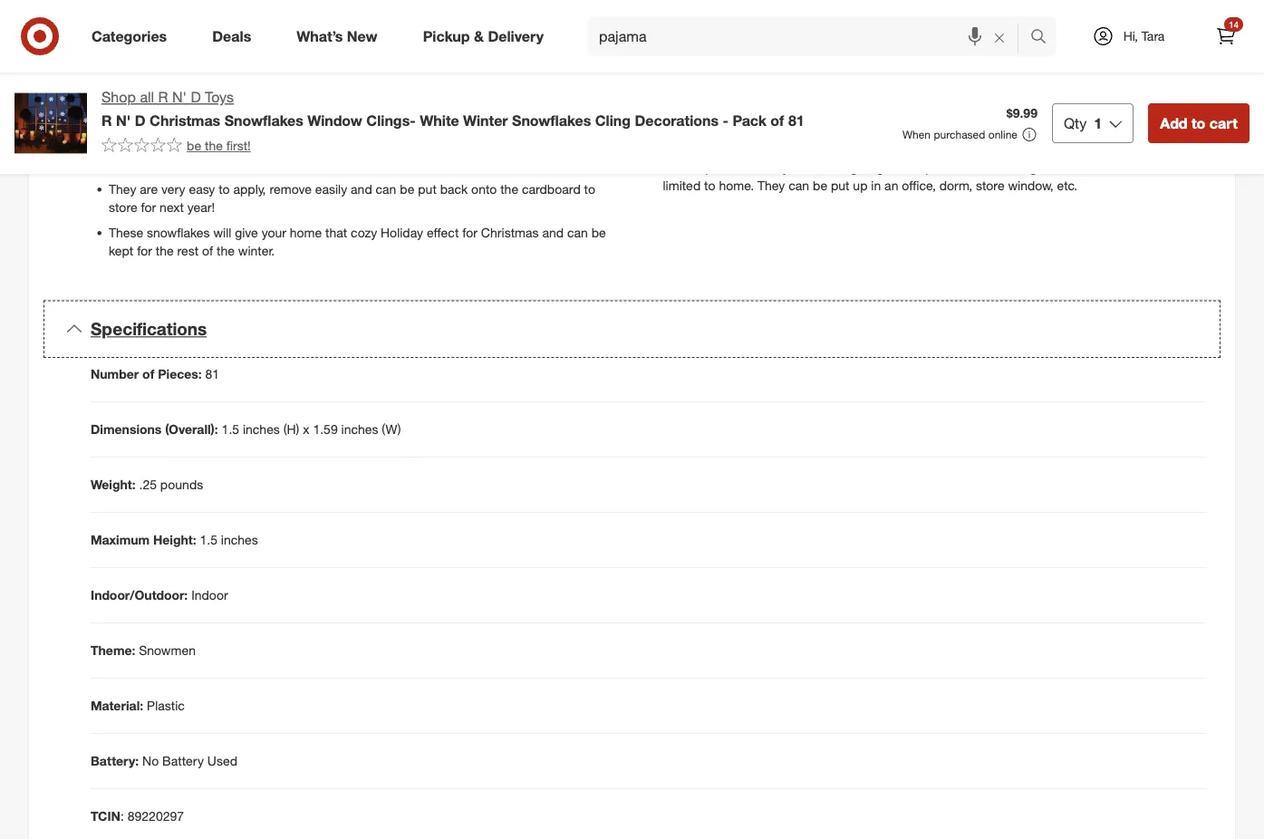 Task type: describe. For each thing, give the bounding box(es) containing it.
material: plastic
[[91, 699, 185, 715]]

your left cart
[[1174, 105, 1199, 121]]

decoration
[[869, 105, 929, 121]]

all inside description r n' d toys fake snow flake decals stick to your door, mirror or glasses window with no adhesives or glue, making it a clean decoration that is easy to apply, and won't ruin any of your surfaces. these snowflakes are easy to apply and can easily be stored for next year. it will create a holiday atmosphere in the house, along with your christmas tree and ornaments. they can be put on as early as thanksgiving and kept on all winter long. these snowflakes are not limited to home. they can be put up in an office, dorm, store window, etc.
[[959, 159, 971, 175]]

window
[[308, 111, 363, 129]]

add to cart button
[[1149, 103, 1250, 143]]

1 as from the left
[[746, 159, 759, 175]]

plastic
[[147, 699, 185, 715]]

onto
[[472, 181, 497, 197]]

the left winter.
[[217, 243, 235, 259]]

and inside these snowflakes will give your home that cozy holiday effect for christmas and can be kept for the rest of the winter.
[[543, 225, 564, 241]]

cozy
[[351, 225, 377, 241]]

not
[[1170, 159, 1188, 175]]

winter.
[[238, 243, 275, 259]]

clings
[[211, 94, 247, 110]]

.25
[[139, 478, 157, 493]]

to inside button
[[1192, 114, 1206, 132]]

along
[[904, 141, 936, 157]]

weight: .25 pounds
[[91, 478, 203, 493]]

glass,
[[472, 94, 504, 110]]

stored
[[1028, 123, 1065, 139]]

won't
[[1077, 105, 1108, 121]]

description r n' d toys fake snow flake decals stick to your door, mirror or glasses window with no adhesives or glue, making it a clean decoration that is easy to apply, and won't ruin any of your surfaces. these snowflakes are easy to apply and can easily be stored for next year. it will create a holiday atmosphere in the house, along with your christmas tree and ornaments. they can be put on as early as thanksgiving and kept on all winter long. these snowflakes are not limited to home. they can be put up in an office, dorm, store window, etc.
[[663, 61, 1201, 193]]

create
[[663, 141, 699, 157]]

that inside these snowflakes will give your home that cozy holiday effect for christmas and can be kept for the rest of the winter.
[[326, 225, 347, 241]]

etc. inside r n' d christmas clings are non-adhesive stickers to decorate glass, like windows, doors, cabinets, etc.
[[164, 112, 184, 128]]

holiday
[[381, 225, 423, 241]]

be inside these snowflakes will give your home that cozy holiday effect for christmas and can be kept for the rest of the winter.
[[592, 225, 606, 241]]

are down clean
[[825, 123, 843, 139]]

ornaments.
[[1106, 141, 1170, 157]]

winter inside description r n' d toys fake snow flake decals stick to your door, mirror or glasses window with no adhesives or glue, making it a clean decoration that is easy to apply, and won't ruin any of your surfaces. these snowflakes are easy to apply and can easily be stored for next year. it will create a holiday atmosphere in the house, along with your christmas tree and ornaments. they can be put on as early as thanksgiving and kept on all winter long. these snowflakes are not limited to home. they can be put up in an office, dorm, store window, etc.
[[975, 159, 1010, 175]]

d up pack at top left
[[135, 111, 146, 129]]

the left rest
[[156, 243, 174, 259]]

an
[[885, 178, 899, 193]]

to left home.
[[705, 178, 716, 193]]

clean
[[835, 105, 865, 121]]

x
[[303, 422, 310, 438]]

1 horizontal spatial snowflakes
[[512, 111, 591, 129]]

1.59
[[313, 422, 338, 438]]

like
[[508, 94, 526, 110]]

glasses
[[1033, 87, 1076, 103]]

windows,
[[530, 94, 583, 110]]

for left rest
[[137, 243, 152, 259]]

deals
[[212, 27, 251, 45]]

can down "is"
[[950, 123, 971, 139]]

cling
[[595, 111, 631, 129]]

what's new link
[[281, 16, 400, 56]]

what's
[[297, 27, 343, 45]]

year!
[[188, 199, 215, 215]]

cabinets,
[[109, 112, 160, 128]]

to inside r n' d christmas clings are non-adhesive stickers to decorate glass, like windows, doors, cabinets, etc.
[[403, 94, 414, 110]]

very
[[161, 181, 186, 197]]

atmosphere
[[757, 141, 825, 157]]

will inside these snowflakes will give your home that cozy holiday effect for christmas and can be kept for the rest of the winter.
[[213, 225, 231, 241]]

style
[[229, 138, 255, 154]]

is
[[958, 105, 968, 121]]

store inside description r n' d toys fake snow flake decals stick to your door, mirror or glasses window with no adhesives or glue, making it a clean decoration that is easy to apply, and won't ruin any of your surfaces. these snowflakes are easy to apply and can easily be stored for next year. it will create a holiday atmosphere in the house, along with your christmas tree and ornaments. they can be put on as early as thanksgiving and kept on all winter long. these snowflakes are not limited to home. they can be put up in an office, dorm, store window, etc.
[[976, 178, 1005, 193]]

search button
[[1023, 16, 1066, 60]]

What can we help you find? suggestions appear below search field
[[588, 16, 1035, 56]]

pickup & delivery
[[423, 27, 544, 45]]

number of pieces: 81
[[91, 367, 220, 383]]

rest
[[177, 243, 199, 259]]

adhesives
[[663, 105, 720, 121]]

long.
[[1013, 159, 1040, 175]]

0 horizontal spatial or
[[724, 105, 735, 121]]

sizes
[[400, 138, 428, 154]]

be the first!
[[187, 138, 251, 154]]

includes
[[167, 138, 214, 154]]

:
[[121, 809, 124, 825]]

tcin
[[91, 809, 121, 825]]

1 horizontal spatial in
[[828, 141, 838, 157]]

effect.
[[109, 156, 144, 172]]

search
[[1023, 29, 1066, 47]]

pack
[[136, 138, 164, 154]]

be inside they are very easy to apply, remove easily and can be put back onto the cardboard to store for next year!
[[400, 181, 415, 197]]

0 horizontal spatial 81
[[205, 367, 220, 383]]

it
[[814, 105, 821, 121]]

battery:
[[91, 754, 139, 770]]

specifications
[[91, 319, 207, 340]]

wonderland
[[529, 138, 596, 154]]

home
[[290, 225, 322, 241]]

can down create
[[663, 159, 684, 175]]

of inside these snowflakes will give your home that cozy holiday effect for christmas and can be kept for the rest of the winter.
[[202, 243, 213, 259]]

add to cart
[[1161, 114, 1238, 132]]

categories
[[92, 27, 167, 45]]

(h)
[[284, 422, 300, 438]]

(w)
[[382, 422, 401, 438]]

and right tree
[[1081, 141, 1103, 157]]

-
[[723, 111, 729, 129]]

2 horizontal spatial easy
[[971, 105, 997, 121]]

theme: snowmen
[[91, 643, 196, 659]]

2 3 from the left
[[339, 138, 346, 154]]

used
[[207, 754, 238, 770]]

they inside they are very easy to apply, remove easily and can be put back onto the cardboard to store for next year!
[[109, 181, 136, 197]]

door,
[[949, 87, 977, 103]]

shop
[[102, 88, 136, 106]]

your left door,
[[921, 87, 946, 103]]

weight:
[[91, 478, 136, 493]]

categories link
[[76, 16, 190, 56]]

ruin
[[1111, 105, 1132, 121]]

christmas inside description r n' d toys fake snow flake decals stick to your door, mirror or glasses window with no adhesives or glue, making it a clean decoration that is easy to apply, and won't ruin any of your surfaces. these snowflakes are easy to apply and can easily be stored for next year. it will create a holiday atmosphere in the house, along with your christmas tree and ornaments. they can be put on as early as thanksgiving and kept on all winter long. these snowflakes are not limited to home. they can be put up in an office, dorm, store window, etc.
[[994, 141, 1052, 157]]

dorm,
[[940, 178, 973, 193]]

r inside description r n' d toys fake snow flake decals stick to your door, mirror or glasses window with no adhesives or glue, making it a clean decoration that is easy to apply, and won't ruin any of your surfaces. these snowflakes are easy to apply and can easily be stored for next year. it will create a holiday atmosphere in the house, along with your christmas tree and ornaments. they can be put on as early as thanksgiving and kept on all winter long. these snowflakes are not limited to home. they can be put up in an office, dorm, store window, etc.
[[663, 87, 672, 103]]

stick
[[875, 87, 903, 103]]

2 on from the left
[[941, 159, 955, 175]]

the inside they are very easy to apply, remove easily and can be put back onto the cardboard to store for next year!
[[501, 181, 519, 197]]

14 link
[[1207, 16, 1247, 56]]

effect
[[427, 225, 459, 241]]

next inside they are very easy to apply, remove easily and can be put back onto the cardboard to store for next year!
[[160, 199, 184, 215]]

decals
[[832, 87, 871, 103]]

theme:
[[91, 643, 135, 659]]

making
[[769, 105, 811, 121]]

d inside r n' d christmas clings are non-adhesive stickers to decorate glass, like windows, doors, cabinets, etc.
[[137, 94, 146, 110]]

dimensions (overall): 1.5 inches (h) x 1.59 inches (w)
[[91, 422, 401, 438]]

fake
[[733, 87, 760, 103]]

are inside r n' d christmas clings are non-adhesive stickers to decorate glass, like windows, doors, cabinets, etc.
[[250, 94, 268, 110]]

your inside these snowflakes will give your home that cozy holiday effect for christmas and can be kept for the rest of the winter.
[[262, 225, 286, 241]]

and down glasses
[[1052, 105, 1073, 121]]

inches for 1.5 inches
[[221, 533, 258, 549]]

n' up be the first! "link"
[[172, 88, 187, 106]]

1 horizontal spatial they
[[758, 178, 785, 193]]

r n' d christmas clings are non-adhesive stickers to decorate glass, like windows, doors, cabinets, etc.
[[109, 94, 622, 128]]

battery: no battery used
[[91, 754, 238, 770]]

your down "is"
[[966, 141, 991, 157]]

inches for 1.5 inches (h) x 1.59 inches (w)
[[243, 422, 280, 438]]

are left not at top right
[[1148, 159, 1166, 175]]

first!
[[226, 138, 251, 154]]

0 horizontal spatial snowflakes
[[225, 111, 304, 129]]



Task type: vqa. For each thing, say whether or not it's contained in the screenshot.
Beats to the top
no



Task type: locate. For each thing, give the bounding box(es) containing it.
1 horizontal spatial a
[[702, 141, 709, 157]]

0 horizontal spatial as
[[746, 159, 759, 175]]

maximum
[[91, 533, 150, 549]]

the
[[205, 138, 223, 154], [842, 141, 860, 157], [501, 181, 519, 197], [156, 243, 174, 259], [217, 243, 235, 259]]

are left non- in the left of the page
[[250, 94, 268, 110]]

(overall):
[[165, 422, 218, 438]]

pieces:
[[158, 367, 202, 383]]

&
[[474, 27, 484, 45]]

inches left (h)
[[243, 422, 280, 438]]

apply
[[891, 123, 922, 139]]

thanksgiving
[[810, 159, 884, 175]]

0 horizontal spatial 3
[[218, 138, 225, 154]]

toys inside the shop all r n' d toys r n' d christmas snowflakes window clings- white winter snowflakes cling decorations - pack of 81
[[205, 88, 234, 106]]

1 horizontal spatial kept
[[913, 159, 937, 175]]

1 horizontal spatial will
[[1155, 123, 1173, 139]]

1.5 right the (overall):
[[222, 422, 239, 438]]

to right cardboard
[[584, 181, 596, 197]]

home.
[[719, 178, 754, 193]]

2 as from the left
[[793, 159, 806, 175]]

christmas up long.
[[994, 141, 1052, 157]]

0 horizontal spatial etc.
[[164, 112, 184, 128]]

1 horizontal spatial all
[[959, 159, 971, 175]]

etc. up be the first! "link"
[[164, 112, 184, 128]]

hi,
[[1124, 28, 1139, 44]]

0 horizontal spatial that
[[326, 225, 347, 241]]

2 vertical spatial easy
[[189, 181, 215, 197]]

cart
[[1210, 114, 1238, 132]]

christmas
[[150, 94, 208, 110], [150, 111, 220, 129], [994, 141, 1052, 157], [481, 225, 539, 241]]

1 vertical spatial snowflakes
[[1082, 159, 1145, 175]]

snowflakes down ornaments.
[[1082, 159, 1145, 175]]

the left first!
[[205, 138, 223, 154]]

decorations
[[635, 111, 719, 129]]

early
[[762, 159, 790, 175]]

1 horizontal spatial easily
[[974, 123, 1007, 139]]

0 vertical spatial or
[[1018, 87, 1030, 103]]

they down effect.
[[109, 181, 136, 197]]

easily inside they are very easy to apply, remove easily and can be put back onto the cardboard to store for next year!
[[315, 181, 347, 197]]

christmas inside these snowflakes will give your home that cozy holiday effect for christmas and can be kept for the rest of the winter.
[[481, 225, 539, 241]]

winter
[[491, 138, 526, 154], [975, 159, 1010, 175]]

that left "is"
[[933, 105, 955, 121]]

on up the dorm,
[[941, 159, 955, 175]]

stickers
[[355, 94, 399, 110]]

year.
[[1115, 123, 1141, 139]]

1.5 right height:
[[200, 533, 218, 549]]

0 horizontal spatial winter
[[491, 138, 526, 154]]

1 horizontal spatial next
[[1087, 123, 1111, 139]]

material:
[[91, 699, 143, 715]]

specifications button
[[44, 301, 1221, 359]]

of down no
[[1160, 105, 1171, 121]]

14
[[1229, 19, 1239, 30]]

snowflakes inside these snowflakes will give your home that cozy holiday effect for christmas and can be kept for the rest of the winter.
[[147, 225, 210, 241]]

n' up adhesives on the right of the page
[[675, 87, 688, 103]]

d inside description r n' d toys fake snow flake decals stick to your door, mirror or glasses window with no adhesives or glue, making it a clean decoration that is easy to apply, and won't ruin any of your surfaces. these snowflakes are easy to apply and can easily be stored for next year. it will create a holiday atmosphere in the house, along with your christmas tree and ornaments. they can be put on as early as thanksgiving and kept on all winter long. these snowflakes are not limited to home. they can be put up in an office, dorm, store window, etc.
[[692, 87, 701, 103]]

1 3 from the left
[[218, 138, 225, 154]]

1 horizontal spatial put
[[706, 159, 724, 175]]

1.5 for maximum height:
[[200, 533, 218, 549]]

for right effect
[[463, 225, 478, 241]]

christmas up be the first! "link"
[[150, 94, 208, 110]]

1 vertical spatial that
[[326, 225, 347, 241]]

this
[[109, 138, 132, 154]]

snowflakes inside this pack includes 3 style snowflakes in 3 different sizes for a cool, winter wonderland effect.
[[259, 138, 322, 154]]

christmas down onto
[[481, 225, 539, 241]]

when
[[903, 128, 931, 141]]

christmas inside the shop all r n' d toys r n' d christmas snowflakes window clings- white winter snowflakes cling decorations - pack of 81
[[150, 111, 220, 129]]

will
[[1155, 123, 1173, 139], [213, 225, 231, 241]]

winter inside this pack includes 3 style snowflakes in 3 different sizes for a cool, winter wonderland effect.
[[491, 138, 526, 154]]

next down won't
[[1087, 123, 1111, 139]]

2 vertical spatial these
[[109, 225, 143, 241]]

window
[[1080, 87, 1123, 103]]

d left the clings at the top of the page
[[191, 88, 201, 106]]

to down mirror
[[1001, 105, 1012, 121]]

a down surfaces.
[[702, 141, 709, 157]]

a inside this pack includes 3 style snowflakes in 3 different sizes for a cool, winter wonderland effect.
[[450, 138, 457, 154]]

0 vertical spatial with
[[1127, 87, 1150, 103]]

of right rest
[[202, 243, 213, 259]]

0 vertical spatial winter
[[491, 138, 526, 154]]

kept left rest
[[109, 243, 133, 259]]

0 horizontal spatial store
[[109, 199, 137, 215]]

to up house,
[[876, 123, 887, 139]]

n' up cabinets,
[[121, 94, 134, 110]]

or left glue, on the right top
[[724, 105, 735, 121]]

description
[[663, 61, 743, 78]]

pounds
[[160, 478, 203, 493]]

0 horizontal spatial put
[[418, 181, 437, 197]]

1 horizontal spatial or
[[1018, 87, 1030, 103]]

1 vertical spatial etc.
[[1058, 178, 1078, 193]]

apply, inside they are very easy to apply, remove easily and can be put back onto the cardboard to store for next year!
[[233, 181, 266, 197]]

this pack includes 3 style snowflakes in 3 different sizes for a cool, winter wonderland effect.
[[109, 138, 596, 172]]

kept inside description r n' d toys fake snow flake decals stick to your door, mirror or glasses window with no adhesives or glue, making it a clean decoration that is easy to apply, and won't ruin any of your surfaces. these snowflakes are easy to apply and can easily be stored for next year. it will create a holiday atmosphere in the house, along with your christmas tree and ornaments. they can be put on as early as thanksgiving and kept on all winter long. these snowflakes are not limited to home. they can be put up in an office, dorm, store window, etc.
[[913, 159, 937, 175]]

1 horizontal spatial store
[[976, 178, 1005, 193]]

and inside they are very easy to apply, remove easily and can be put back onto the cardboard to store for next year!
[[351, 181, 372, 197]]

indoor
[[191, 588, 228, 604]]

put down holiday
[[706, 159, 724, 175]]

highlights
[[91, 61, 160, 78]]

these up holiday
[[718, 123, 753, 139]]

back
[[440, 181, 468, 197]]

0 horizontal spatial these
[[109, 225, 143, 241]]

are left very at left
[[140, 181, 158, 197]]

in inside this pack includes 3 style snowflakes in 3 different sizes for a cool, winter wonderland effect.
[[325, 138, 335, 154]]

of inside description r n' d toys fake snow flake decals stick to your door, mirror or glasses window with no adhesives or glue, making it a clean decoration that is easy to apply, and won't ruin any of your surfaces. these snowflakes are easy to apply and can easily be stored for next year. it will create a holiday atmosphere in the house, along with your christmas tree and ornaments. they can be put on as early as thanksgiving and kept on all winter long. these snowflakes are not limited to home. they can be put up in an office, dorm, store window, etc.
[[1160, 105, 1171, 121]]

they down "early"
[[758, 178, 785, 193]]

that
[[933, 105, 955, 121], [326, 225, 347, 241]]

as down atmosphere at the top of page
[[793, 159, 806, 175]]

or up $9.99
[[1018, 87, 1030, 103]]

they
[[1174, 141, 1201, 157], [758, 178, 785, 193], [109, 181, 136, 197]]

mirror
[[981, 87, 1015, 103]]

in
[[325, 138, 335, 154], [828, 141, 838, 157], [872, 178, 881, 193]]

1 vertical spatial all
[[959, 159, 971, 175]]

for inside description r n' d toys fake snow flake decals stick to your door, mirror or glasses window with no adhesives or glue, making it a clean decoration that is easy to apply, and won't ruin any of your surfaces. these snowflakes are easy to apply and can easily be stored for next year. it will create a holiday atmosphere in the house, along with your christmas tree and ornaments. they can be put on as early as thanksgiving and kept on all winter long. these snowflakes are not limited to home. they can be put up in an office, dorm, store window, etc.
[[1068, 123, 1083, 139]]

1 horizontal spatial toys
[[704, 87, 729, 103]]

1 vertical spatial winter
[[975, 159, 1010, 175]]

0 horizontal spatial apply,
[[233, 181, 266, 197]]

doors,
[[586, 94, 622, 110]]

0 vertical spatial easily
[[974, 123, 1007, 139]]

to right add on the top right
[[1192, 114, 1206, 132]]

are inside they are very easy to apply, remove easily and can be put back onto the cardboard to store for next year!
[[140, 181, 158, 197]]

0 vertical spatial kept
[[913, 159, 937, 175]]

d up cabinets,
[[137, 94, 146, 110]]

give
[[235, 225, 258, 241]]

store right the dorm,
[[976, 178, 1005, 193]]

apply, up "stored"
[[1015, 105, 1048, 121]]

qty 1
[[1064, 114, 1103, 132]]

they up not at top right
[[1174, 141, 1201, 157]]

be inside "link"
[[187, 138, 201, 154]]

these snowflakes will give your home that cozy holiday effect for christmas and can be kept for the rest of the winter.
[[109, 225, 606, 259]]

1 vertical spatial store
[[109, 199, 137, 215]]

d up adhesives on the right of the page
[[692, 87, 701, 103]]

1 on from the left
[[728, 159, 742, 175]]

0 horizontal spatial on
[[728, 159, 742, 175]]

with up any
[[1127, 87, 1150, 103]]

put left back
[[418, 181, 437, 197]]

1 vertical spatial or
[[724, 105, 735, 121]]

0 vertical spatial snowflakes
[[259, 138, 322, 154]]

for right sizes
[[432, 138, 447, 154]]

with right along
[[939, 141, 963, 157]]

maximum height: 1.5 inches
[[91, 533, 258, 549]]

qty
[[1064, 114, 1087, 132]]

toys inside description r n' d toys fake snow flake decals stick to your door, mirror or glasses window with no adhesives or glue, making it a clean decoration that is easy to apply, and won't ruin any of your surfaces. these snowflakes are easy to apply and can easily be stored for next year. it will create a holiday atmosphere in the house, along with your christmas tree and ornaments. they can be put on as early as thanksgiving and kept on all winter long. these snowflakes are not limited to home. they can be put up in an office, dorm, store window, etc.
[[704, 87, 729, 103]]

put
[[706, 159, 724, 175], [831, 178, 850, 193], [418, 181, 437, 197]]

new
[[347, 27, 378, 45]]

next inside description r n' d toys fake snow flake decals stick to your door, mirror or glasses window with no adhesives or glue, making it a clean decoration that is easy to apply, and won't ruin any of your surfaces. these snowflakes are easy to apply and can easily be stored for next year. it will create a holiday atmosphere in the house, along with your christmas tree and ornaments. they can be put on as early as thanksgiving and kept on all winter long. these snowflakes are not limited to home. they can be put up in an office, dorm, store window, etc.
[[1087, 123, 1111, 139]]

christmas up includes
[[150, 111, 220, 129]]

image of r n' d christmas snowflakes window clings- white winter snowflakes cling decorations - pack of 81 image
[[15, 87, 87, 160]]

snowflakes down windows,
[[512, 111, 591, 129]]

0 vertical spatial 81
[[789, 111, 805, 129]]

1 vertical spatial 81
[[205, 367, 220, 383]]

easy right "is"
[[971, 105, 997, 121]]

0 horizontal spatial all
[[140, 88, 154, 106]]

0 horizontal spatial they
[[109, 181, 136, 197]]

1 horizontal spatial apply,
[[1015, 105, 1048, 121]]

winter
[[463, 111, 508, 129]]

for inside this pack includes 3 style snowflakes in 3 different sizes for a cool, winter wonderland effect.
[[432, 138, 447, 154]]

1 horizontal spatial with
[[1127, 87, 1150, 103]]

toys up be the first! in the left top of the page
[[205, 88, 234, 106]]

the up thanksgiving at the top right
[[842, 141, 860, 157]]

1.5 for dimensions (overall):
[[222, 422, 239, 438]]

can down cardboard
[[567, 225, 588, 241]]

n' inside r n' d christmas clings are non-adhesive stickers to decorate glass, like windows, doors, cabinets, etc.
[[121, 94, 134, 110]]

clings-
[[367, 111, 416, 129]]

81 inside the shop all r n' d toys r n' d christmas snowflakes window clings- white winter snowflakes cling decorations - pack of 81
[[789, 111, 805, 129]]

1 horizontal spatial on
[[941, 159, 955, 175]]

n' inside description r n' d toys fake snow flake decals stick to your door, mirror or glasses window with no adhesives or glue, making it a clean decoration that is easy to apply, and won't ruin any of your surfaces. these snowflakes are easy to apply and can easily be stored for next year. it will create a holiday atmosphere in the house, along with your christmas tree and ornaments. they can be put on as early as thanksgiving and kept on all winter long. these snowflakes are not limited to home. they can be put up in an office, dorm, store window, etc.
[[675, 87, 688, 103]]

the inside "link"
[[205, 138, 223, 154]]

shop all r n' d toys r n' d christmas snowflakes window clings- white winter snowflakes cling decorations - pack of 81
[[102, 88, 805, 129]]

and up along
[[925, 123, 947, 139]]

apply, inside description r n' d toys fake snow flake decals stick to your door, mirror or glasses window with no adhesives or glue, making it a clean decoration that is easy to apply, and won't ruin any of your surfaces. these snowflakes are easy to apply and can easily be stored for next year. it will create a holiday atmosphere in the house, along with your christmas tree and ornaments. they can be put on as early as thanksgiving and kept on all winter long. these snowflakes are not limited to home. they can be put up in an office, dorm, store window, etc.
[[1015, 105, 1048, 121]]

kept down along
[[913, 159, 937, 175]]

1 vertical spatial these
[[1044, 159, 1078, 175]]

as up home.
[[746, 159, 759, 175]]

for up tree
[[1068, 123, 1083, 139]]

what's new
[[297, 27, 378, 45]]

snow
[[763, 87, 795, 103]]

of inside the shop all r n' d toys r n' d christmas snowflakes window clings- white winter snowflakes cling decorations - pack of 81
[[771, 111, 785, 129]]

and down this pack includes 3 style snowflakes in 3 different sizes for a cool, winter wonderland effect.
[[351, 181, 372, 197]]

in left an
[[872, 178, 881, 193]]

on down holiday
[[728, 159, 742, 175]]

for down effect.
[[141, 199, 156, 215]]

1 horizontal spatial easy
[[846, 123, 872, 139]]

remove
[[270, 181, 312, 197]]

0 horizontal spatial easily
[[315, 181, 347, 197]]

of left pieces:
[[142, 367, 154, 383]]

different
[[349, 138, 396, 154]]

0 vertical spatial next
[[1087, 123, 1111, 139]]

1 vertical spatial easy
[[846, 123, 872, 139]]

3
[[218, 138, 225, 154], [339, 138, 346, 154]]

81 left it
[[789, 111, 805, 129]]

1 horizontal spatial these
[[718, 123, 753, 139]]

the right onto
[[501, 181, 519, 197]]

snowflakes up rest
[[147, 225, 210, 241]]

r inside r n' d christmas clings are non-adhesive stickers to decorate glass, like windows, doors, cabinets, etc.
[[109, 94, 117, 110]]

winter down winter
[[491, 138, 526, 154]]

in up thanksgiving at the top right
[[828, 141, 838, 157]]

toys
[[704, 87, 729, 103], [205, 88, 234, 106]]

store down effect.
[[109, 199, 137, 215]]

to down be the first! in the left top of the page
[[219, 181, 230, 197]]

2 vertical spatial snowflakes
[[147, 225, 210, 241]]

2 horizontal spatial snowflakes
[[1082, 159, 1145, 175]]

all inside the shop all r n' d toys r n' d christmas snowflakes window clings- white winter snowflakes cling decorations - pack of 81
[[140, 88, 154, 106]]

etc. down tree
[[1058, 178, 1078, 193]]

as
[[746, 159, 759, 175], [793, 159, 806, 175]]

0 horizontal spatial easy
[[189, 181, 215, 197]]

0 horizontal spatial a
[[450, 138, 457, 154]]

1 vertical spatial apply,
[[233, 181, 266, 197]]

1.5
[[222, 422, 239, 438], [200, 533, 218, 549]]

0 horizontal spatial kept
[[109, 243, 133, 259]]

1
[[1095, 114, 1103, 132]]

to up decoration
[[906, 87, 917, 103]]

and up an
[[888, 159, 909, 175]]

2 horizontal spatial these
[[1044, 159, 1078, 175]]

1 horizontal spatial 81
[[789, 111, 805, 129]]

that left cozy
[[326, 225, 347, 241]]

inches left the (w)
[[341, 422, 378, 438]]

1 vertical spatial easily
[[315, 181, 347, 197]]

add
[[1161, 114, 1188, 132]]

all
[[140, 88, 154, 106], [959, 159, 971, 175]]

3 left first!
[[218, 138, 225, 154]]

kept inside these snowflakes will give your home that cozy holiday effect for christmas and can be kept for the rest of the winter.
[[109, 243, 133, 259]]

deals link
[[197, 16, 274, 56]]

1 horizontal spatial snowflakes
[[259, 138, 322, 154]]

snowflakes up remove
[[259, 138, 322, 154]]

a right it
[[824, 105, 831, 121]]

1 horizontal spatial etc.
[[1058, 178, 1078, 193]]

pickup
[[423, 27, 470, 45]]

0 vertical spatial store
[[976, 178, 1005, 193]]

for
[[1068, 123, 1083, 139], [432, 138, 447, 154], [141, 199, 156, 215], [463, 225, 478, 241], [137, 243, 152, 259]]

snowflakes inside description r n' d toys fake snow flake decals stick to your door, mirror or glasses window with no adhesives or glue, making it a clean decoration that is easy to apply, and won't ruin any of your surfaces. these snowflakes are easy to apply and can easily be stored for next year. it will create a holiday atmosphere in the house, along with your christmas tree and ornaments. they can be put on as early as thanksgiving and kept on all winter long. these snowflakes are not limited to home. they can be put up in an office, dorm, store window, etc.
[[1082, 159, 1145, 175]]

toys up -
[[704, 87, 729, 103]]

1 horizontal spatial 1.5
[[222, 422, 239, 438]]

snowmen
[[139, 643, 196, 659]]

easily inside description r n' d toys fake snow flake decals stick to your door, mirror or glasses window with no adhesives or glue, making it a clean decoration that is easy to apply, and won't ruin any of your surfaces. these snowflakes are easy to apply and can easily be stored for next year. it will create a holiday atmosphere in the house, along with your christmas tree and ornaments. they can be put on as early as thanksgiving and kept on all winter long. these snowflakes are not limited to home. they can be put up in an office, dorm, store window, etc.
[[974, 123, 1007, 139]]

0 vertical spatial apply,
[[1015, 105, 1048, 121]]

put down thanksgiving at the top right
[[831, 178, 850, 193]]

etc. inside description r n' d toys fake snow flake decals stick to your door, mirror or glasses window with no adhesives or glue, making it a clean decoration that is easy to apply, and won't ruin any of your surfaces. these snowflakes are easy to apply and can easily be stored for next year. it will create a holiday atmosphere in the house, along with your christmas tree and ornaments. they can be put on as early as thanksgiving and kept on all winter long. these snowflakes are not limited to home. they can be put up in an office, dorm, store window, etc.
[[1058, 178, 1078, 193]]

0 vertical spatial will
[[1155, 123, 1173, 139]]

0 horizontal spatial toys
[[205, 88, 234, 106]]

1 vertical spatial next
[[160, 199, 184, 215]]

surfaces.
[[663, 123, 715, 139]]

0 vertical spatial easy
[[971, 105, 997, 121]]

will right it
[[1155, 123, 1173, 139]]

1 horizontal spatial as
[[793, 159, 806, 175]]

0 horizontal spatial snowflakes
[[147, 225, 210, 241]]

1 horizontal spatial 3
[[339, 138, 346, 154]]

can down 'different'
[[376, 181, 397, 197]]

0 horizontal spatial will
[[213, 225, 231, 241]]

indoor/outdoor: indoor
[[91, 588, 228, 604]]

0 horizontal spatial in
[[325, 138, 335, 154]]

2 horizontal spatial a
[[824, 105, 831, 121]]

apply, left remove
[[233, 181, 266, 197]]

for inside they are very easy to apply, remove easily and can be put back onto the cardboard to store for next year!
[[141, 199, 156, 215]]

up
[[853, 178, 868, 193]]

1 horizontal spatial winter
[[975, 159, 1010, 175]]

81 right pieces:
[[205, 367, 220, 383]]

snowflakes down non- in the left of the page
[[225, 111, 304, 129]]

next
[[1087, 123, 1111, 139], [160, 199, 184, 215]]

a left cool,
[[450, 138, 457, 154]]

0 vertical spatial all
[[140, 88, 154, 106]]

and down cardboard
[[543, 225, 564, 241]]

store inside they are very easy to apply, remove easily and can be put back onto the cardboard to store for next year!
[[109, 199, 137, 215]]

2 horizontal spatial they
[[1174, 141, 1201, 157]]

they are very easy to apply, remove easily and can be put back onto the cardboard to store for next year!
[[109, 181, 596, 215]]

cardboard
[[522, 181, 581, 197]]

1 vertical spatial with
[[939, 141, 963, 157]]

snowflakes down making
[[757, 123, 821, 139]]

1 horizontal spatial that
[[933, 105, 955, 121]]

these down tree
[[1044, 159, 1078, 175]]

1 vertical spatial 1.5
[[200, 533, 218, 549]]

0 horizontal spatial with
[[939, 141, 963, 157]]

can inside they are very easy to apply, remove easily and can be put back onto the cardboard to store for next year!
[[376, 181, 397, 197]]

will inside description r n' d toys fake snow flake decals stick to your door, mirror or glasses window with no adhesives or glue, making it a clean decoration that is easy to apply, and won't ruin any of your surfaces. these snowflakes are easy to apply and can easily be stored for next year. it will create a holiday atmosphere in the house, along with your christmas tree and ornaments. they can be put on as early as thanksgiving and kept on all winter long. these snowflakes are not limited to home. they can be put up in an office, dorm, store window, etc.
[[1155, 123, 1173, 139]]

0 horizontal spatial next
[[160, 199, 184, 215]]

1 vertical spatial kept
[[109, 243, 133, 259]]

easy inside they are very easy to apply, remove easily and can be put back onto the cardboard to store for next year!
[[189, 181, 215, 197]]

hi, tara
[[1124, 28, 1165, 44]]

tree
[[1056, 141, 1078, 157]]

number
[[91, 367, 139, 383]]

can down "early"
[[789, 178, 810, 193]]

n' down the shop
[[116, 111, 131, 129]]

0 vertical spatial 1.5
[[222, 422, 239, 438]]

2 horizontal spatial snowflakes
[[757, 123, 821, 139]]

1 vertical spatial will
[[213, 225, 231, 241]]

all up the dorm,
[[959, 159, 971, 175]]

snowflakes inside description r n' d toys fake snow flake decals stick to your door, mirror or glasses window with no adhesives or glue, making it a clean decoration that is easy to apply, and won't ruin any of your surfaces. these snowflakes are easy to apply and can easily be stored for next year. it will create a holiday atmosphere in the house, along with your christmas tree and ornaments. they can be put on as early as thanksgiving and kept on all winter long. these snowflakes are not limited to home. they can be put up in an office, dorm, store window, etc.
[[757, 123, 821, 139]]

that inside description r n' d toys fake snow flake decals stick to your door, mirror or glasses window with no adhesives or glue, making it a clean decoration that is easy to apply, and won't ruin any of your surfaces. these snowflakes are easy to apply and can easily be stored for next year. it will create a holiday atmosphere in the house, along with your christmas tree and ornaments. they can be put on as early as thanksgiving and kept on all winter long. these snowflakes are not limited to home. they can be put up in an office, dorm, store window, etc.
[[933, 105, 955, 121]]

0 vertical spatial etc.
[[164, 112, 184, 128]]

these inside these snowflakes will give your home that cozy holiday effect for christmas and can be kept for the rest of the winter.
[[109, 225, 143, 241]]

delivery
[[488, 27, 544, 45]]

all up cabinets,
[[140, 88, 154, 106]]

2 horizontal spatial put
[[831, 178, 850, 193]]

0 horizontal spatial 1.5
[[200, 533, 218, 549]]

inches up 'indoor'
[[221, 533, 258, 549]]

height:
[[153, 533, 196, 549]]

the inside description r n' d toys fake snow flake decals stick to your door, mirror or glasses window with no adhesives or glue, making it a clean decoration that is easy to apply, and won't ruin any of your surfaces. these snowflakes are easy to apply and can easily be stored for next year. it will create a holiday atmosphere in the house, along with your christmas tree and ornaments. they can be put on as early as thanksgiving and kept on all winter long. these snowflakes are not limited to home. they can be put up in an office, dorm, store window, etc.
[[842, 141, 860, 157]]

put inside they are very easy to apply, remove easily and can be put back onto the cardboard to store for next year!
[[418, 181, 437, 197]]

0 vertical spatial that
[[933, 105, 955, 121]]

can
[[950, 123, 971, 139], [663, 159, 684, 175], [789, 178, 810, 193], [376, 181, 397, 197], [567, 225, 588, 241]]

2 horizontal spatial in
[[872, 178, 881, 193]]

white
[[420, 111, 459, 129]]

can inside these snowflakes will give your home that cozy holiday effect for christmas and can be kept for the rest of the winter.
[[567, 225, 588, 241]]

0 vertical spatial these
[[718, 123, 753, 139]]

christmas inside r n' d christmas clings are non-adhesive stickers to decorate glass, like windows, doors, cabinets, etc.
[[150, 94, 208, 110]]



